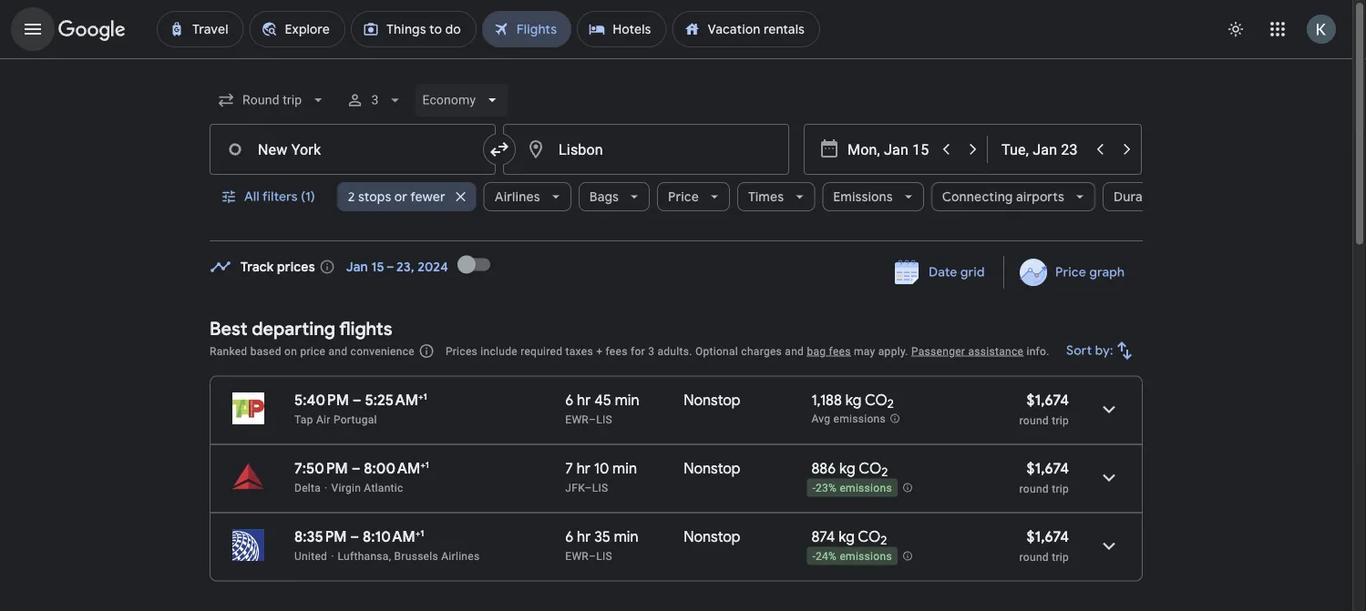 Task type: vqa. For each thing, say whether or not it's contained in the screenshot.
the Other departing flights
no



Task type: locate. For each thing, give the bounding box(es) containing it.
– down 45
[[589, 414, 597, 426]]

prices
[[277, 259, 315, 275]]

kg up '-24% emissions'
[[839, 528, 855, 547]]

2 round from the top
[[1020, 483, 1049, 496]]

nonstop flight. element for 6 hr 35 min
[[684, 528, 741, 549]]

1 inside 7:50 pm – 8:00 am + 1
[[425, 460, 429, 471]]

5:40 pm – 5:25 am + 1
[[295, 391, 427, 410]]

2 down apply.
[[888, 397, 895, 412]]

fees left for
[[606, 345, 628, 358]]

6 for 6 hr 35 min
[[566, 528, 574, 547]]

min right 35
[[614, 528, 639, 547]]

1 horizontal spatial and
[[785, 345, 804, 358]]

2 ewr from the top
[[566, 550, 589, 563]]

find the best price region
[[210, 243, 1143, 304]]

1 - from the top
[[813, 483, 816, 495]]

price
[[300, 345, 326, 358]]

none search field containing all filters (1)
[[210, 78, 1198, 242]]

fees
[[606, 345, 628, 358], [829, 345, 851, 358]]

1 vertical spatial emissions
[[840, 483, 893, 495]]

1 vertical spatial nonstop
[[684, 460, 741, 478]]

1 nonstop from the top
[[684, 391, 741, 410]]

1 vertical spatial -
[[813, 551, 816, 564]]

hr for 10
[[577, 460, 591, 478]]

6
[[566, 391, 574, 410], [566, 528, 574, 547]]

Departure time: 8:35 PM. text field
[[295, 528, 347, 547]]

(1)
[[301, 189, 315, 205]]

0 vertical spatial ewr
[[566, 414, 589, 426]]

Departure time: 5:40 PM. text field
[[295, 391, 349, 410]]

1 trip from the top
[[1052, 414, 1070, 427]]

$1,674 left flight details. leaves john f. kennedy international airport at 7:50 pm on monday, january 15 and arrives at humberto delgado airport at 8:00 am on tuesday, january 16. image
[[1027, 460, 1070, 478]]

1 for 8:10 am
[[421, 528, 424, 539]]

2 inside 1,188 kg co 2
[[888, 397, 895, 412]]

2 vertical spatial emissions
[[840, 551, 893, 564]]

co inside 886 kg co 2
[[859, 460, 882, 478]]

and right price
[[329, 345, 348, 358]]

Arrival time: 5:25 AM on  Tuesday, January 16. text field
[[365, 391, 427, 410]]

kg inside 886 kg co 2
[[840, 460, 856, 478]]

6 hr 45 min ewr – lis
[[566, 391, 640, 426]]

co up avg emissions
[[865, 391, 888, 410]]

1 vertical spatial 1
[[425, 460, 429, 471]]

None search field
[[210, 78, 1198, 242]]

1 vertical spatial airlines
[[442, 550, 480, 563]]

2 for 6 hr 45 min
[[888, 397, 895, 412]]

sort by: button
[[1060, 329, 1143, 373]]

1 horizontal spatial airlines
[[495, 189, 541, 205]]

0 horizontal spatial fees
[[606, 345, 628, 358]]

$1,674 down sort
[[1027, 391, 1070, 410]]

ewr inside 6 hr 35 min ewr – lis
[[566, 550, 589, 563]]

airlines button
[[484, 175, 572, 219]]

2 - from the top
[[813, 551, 816, 564]]

– up 'lufthansa,'
[[350, 528, 359, 547]]

$1,674 round trip left the flight details. leaves newark liberty international airport at 5:40 pm on monday, january 15 and arrives at humberto delgado airport at 5:25 am on tuesday, january 16. icon
[[1020, 391, 1070, 427]]

2 left stops at left top
[[348, 189, 355, 205]]

6 for 6 hr 45 min
[[566, 391, 574, 410]]

$1,674 left flight details. leaves newark liberty international airport at 8:35 pm on monday, january 15 and arrives at humberto delgado airport at 8:10 am on tuesday, january 16. icon in the right of the page
[[1027, 528, 1070, 547]]

2 vertical spatial 1
[[421, 528, 424, 539]]

2 trip from the top
[[1052, 483, 1070, 496]]

3 nonstop flight. element from the top
[[684, 528, 741, 549]]

- down the 886
[[813, 483, 816, 495]]

1 inside "8:35 pm – 8:10 am + 1"
[[421, 528, 424, 539]]

hr inside 6 hr 35 min ewr – lis
[[577, 528, 591, 547]]

0 vertical spatial 1
[[424, 391, 427, 403]]

2 6 from the top
[[566, 528, 574, 547]]

2 vertical spatial $1,674 round trip
[[1020, 528, 1070, 564]]

nonstop flight. element for 7 hr 10 min
[[684, 460, 741, 481]]

3 round from the top
[[1020, 551, 1049, 564]]

- down '874'
[[813, 551, 816, 564]]

1 ewr from the top
[[566, 414, 589, 426]]

$1,674 round trip up 1674 us dollars text field
[[1020, 460, 1070, 496]]

co inside 1,188 kg co 2
[[865, 391, 888, 410]]

0 horizontal spatial and
[[329, 345, 348, 358]]

brussels
[[394, 550, 439, 563]]

– up virgin
[[352, 460, 361, 478]]

1 6 from the top
[[566, 391, 574, 410]]

united
[[295, 550, 328, 563]]

1 1674 us dollars text field from the top
[[1027, 391, 1070, 410]]

0 vertical spatial nonstop
[[684, 391, 741, 410]]

co inside 874 kg co 2
[[858, 528, 881, 547]]

$1,674 for 1,188
[[1027, 391, 1070, 410]]

price inside button
[[1056, 264, 1087, 281]]

trip up 1674 us dollars text field
[[1052, 483, 1070, 496]]

nonstop flight. element
[[684, 391, 741, 413], [684, 460, 741, 481], [684, 528, 741, 549]]

main menu image
[[22, 18, 44, 40]]

1 vertical spatial 1674 us dollars text field
[[1027, 460, 1070, 478]]

0 horizontal spatial 3
[[371, 93, 379, 108]]

lis down 10
[[593, 482, 609, 495]]

total duration 6 hr 35 min. element
[[566, 528, 684, 549]]

1 vertical spatial round
[[1020, 483, 1049, 496]]

round for 886
[[1020, 483, 1049, 496]]

– down 35
[[589, 550, 597, 563]]

2 for 7 hr 10 min
[[882, 465, 888, 481]]

emissions button
[[823, 175, 924, 219]]

6 inside the 6 hr 45 min ewr – lis
[[566, 391, 574, 410]]

+ inside "8:35 pm – 8:10 am + 1"
[[416, 528, 421, 539]]

apply.
[[879, 345, 909, 358]]

1 up the brussels
[[421, 528, 424, 539]]

1 vertical spatial lis
[[593, 482, 609, 495]]

bag
[[807, 345, 826, 358]]

2 vertical spatial kg
[[839, 528, 855, 547]]

1674 US dollars text field
[[1027, 391, 1070, 410], [1027, 460, 1070, 478]]

7
[[566, 460, 573, 478]]

$1,674 round trip for 1,188
[[1020, 391, 1070, 427]]

duration button
[[1103, 175, 1198, 219]]

15 – 23,
[[372, 259, 415, 275]]

1 vertical spatial ewr
[[566, 550, 589, 563]]

date grid button
[[882, 256, 1000, 289]]

2 inside 874 kg co 2
[[881, 534, 888, 549]]

+
[[596, 345, 603, 358], [419, 391, 424, 403], [420, 460, 425, 471], [416, 528, 421, 539]]

1 round from the top
[[1020, 414, 1049, 427]]

hr left 35
[[577, 528, 591, 547]]

min for 7 hr 10 min
[[613, 460, 637, 478]]

air
[[316, 414, 331, 426]]

$1,674 for 886
[[1027, 460, 1070, 478]]

2 1674 us dollars text field from the top
[[1027, 460, 1070, 478]]

lis inside 7 hr 10 min jfk – lis
[[593, 482, 609, 495]]

1 horizontal spatial fees
[[829, 345, 851, 358]]

min right 10
[[613, 460, 637, 478]]

0 vertical spatial airlines
[[495, 189, 541, 205]]

min inside 6 hr 35 min ewr – lis
[[614, 528, 639, 547]]

3 nonstop from the top
[[684, 528, 741, 547]]

1 right 5:25 am
[[424, 391, 427, 403]]

hr inside the 6 hr 45 min ewr – lis
[[577, 391, 591, 410]]

trip left the flight details. leaves newark liberty international airport at 5:40 pm on monday, january 15 and arrives at humberto delgado airport at 5:25 am on tuesday, january 16. icon
[[1052, 414, 1070, 427]]

+ for 5:25 am
[[419, 391, 424, 403]]

1 nonstop flight. element from the top
[[684, 391, 741, 413]]

and
[[329, 345, 348, 358], [785, 345, 804, 358]]

1 vertical spatial min
[[613, 460, 637, 478]]

1 vertical spatial co
[[859, 460, 882, 478]]

6 left 35
[[566, 528, 574, 547]]

trip for 874
[[1052, 551, 1070, 564]]

2 stops or fewer
[[348, 189, 446, 205]]

min inside 7 hr 10 min jfk – lis
[[613, 460, 637, 478]]

2 up -23% emissions
[[882, 465, 888, 481]]

+ inside 5:40 pm – 5:25 am + 1
[[419, 391, 424, 403]]

0 vertical spatial min
[[615, 391, 640, 410]]

price inside popup button
[[668, 189, 699, 205]]

886 kg co 2
[[812, 460, 888, 481]]

airlines inside best departing flights main content
[[442, 550, 480, 563]]

price left 'graph'
[[1056, 264, 1087, 281]]

2 vertical spatial trip
[[1052, 551, 1070, 564]]

1 vertical spatial nonstop flight. element
[[684, 460, 741, 481]]

include
[[481, 345, 518, 358]]

0 horizontal spatial price
[[668, 189, 699, 205]]

$1,674 round trip left flight details. leaves newark liberty international airport at 8:35 pm on monday, january 15 and arrives at humberto delgado airport at 8:10 am on tuesday, january 16. icon in the right of the page
[[1020, 528, 1070, 564]]

1674 us dollars text field down sort
[[1027, 391, 1070, 410]]

best departing flights
[[210, 317, 393, 341]]

emissions
[[834, 413, 886, 426], [840, 483, 893, 495], [840, 551, 893, 564]]

0 horizontal spatial airlines
[[442, 550, 480, 563]]

hr left 45
[[577, 391, 591, 410]]

ranked based on price and convenience
[[210, 345, 415, 358]]

0 vertical spatial hr
[[577, 391, 591, 410]]

1 inside 5:40 pm – 5:25 am + 1
[[424, 391, 427, 403]]

0 vertical spatial 6
[[566, 391, 574, 410]]

2 vertical spatial co
[[858, 528, 881, 547]]

0 vertical spatial nonstop flight. element
[[684, 391, 741, 413]]

1,188
[[812, 391, 842, 410]]

min right 45
[[615, 391, 640, 410]]

+ inside 7:50 pm – 8:00 am + 1
[[420, 460, 425, 471]]

2 $1,674 round trip from the top
[[1020, 460, 1070, 496]]

ranked
[[210, 345, 248, 358]]

price right the bags popup button
[[668, 189, 699, 205]]

1 and from the left
[[329, 345, 348, 358]]

learn more about ranking image
[[418, 343, 435, 360]]

adults.
[[658, 345, 693, 358]]

lis down 35
[[597, 550, 613, 563]]

ewr inside the 6 hr 45 min ewr – lis
[[566, 414, 589, 426]]

6 inside 6 hr 35 min ewr – lis
[[566, 528, 574, 547]]

2 nonstop flight. element from the top
[[684, 460, 741, 481]]

7:50 pm – 8:00 am + 1
[[295, 460, 429, 478]]

1 vertical spatial kg
[[840, 460, 856, 478]]

ewr
[[566, 414, 589, 426], [566, 550, 589, 563]]

bags
[[590, 189, 619, 205]]

2 vertical spatial nonstop flight. element
[[684, 528, 741, 549]]

None text field
[[503, 124, 790, 175]]

track
[[241, 259, 274, 275]]

emissions down 1,188 kg co 2
[[834, 413, 886, 426]]

avg
[[812, 413, 831, 426]]

3 $1,674 round trip from the top
[[1020, 528, 1070, 564]]

price
[[668, 189, 699, 205], [1056, 264, 1087, 281]]

graph
[[1090, 264, 1125, 281]]

2 inside "popup button"
[[348, 189, 355, 205]]

1 horizontal spatial price
[[1056, 264, 1087, 281]]

co for 874
[[858, 528, 881, 547]]

trip down 1674 us dollars text field
[[1052, 551, 1070, 564]]

-
[[813, 483, 816, 495], [813, 551, 816, 564]]

None field
[[210, 84, 335, 117], [415, 84, 509, 117], [210, 84, 335, 117], [415, 84, 509, 117]]

0 vertical spatial kg
[[846, 391, 862, 410]]

emissions down 874 kg co 2
[[840, 551, 893, 564]]

1 vertical spatial 3
[[648, 345, 655, 358]]

2 vertical spatial min
[[614, 528, 639, 547]]

round left the flight details. leaves newark liberty international airport at 5:40 pm on monday, january 15 and arrives at humberto delgado airport at 5:25 am on tuesday, january 16. icon
[[1020, 414, 1049, 427]]

flight details. leaves john f. kennedy international airport at 7:50 pm on monday, january 15 and arrives at humberto delgado airport at 8:00 am on tuesday, january 16. image
[[1088, 456, 1132, 500]]

fees right bag
[[829, 345, 851, 358]]

1 vertical spatial 6
[[566, 528, 574, 547]]

airlines right the brussels
[[442, 550, 480, 563]]

round down 1674 us dollars text field
[[1020, 551, 1049, 564]]

airlines down the swap origin and destination. image
[[495, 189, 541, 205]]

nonstop for 7 hr 10 min
[[684, 460, 741, 478]]

0 vertical spatial 3
[[371, 93, 379, 108]]

6 left 45
[[566, 391, 574, 410]]

tap
[[295, 414, 313, 426]]

none text field inside search field
[[503, 124, 790, 175]]

kg up avg emissions
[[846, 391, 862, 410]]

lis
[[597, 414, 613, 426], [593, 482, 609, 495], [597, 550, 613, 563]]

1 horizontal spatial 3
[[648, 345, 655, 358]]

min
[[615, 391, 640, 410], [613, 460, 637, 478], [614, 528, 639, 547]]

sort
[[1067, 343, 1093, 359]]

2 inside 886 kg co 2
[[882, 465, 888, 481]]

1 vertical spatial $1,674
[[1027, 460, 1070, 478]]

0 vertical spatial trip
[[1052, 414, 1070, 427]]

lis inside the 6 hr 45 min ewr – lis
[[597, 414, 613, 426]]

hr inside 7 hr 10 min jfk – lis
[[577, 460, 591, 478]]

3 inside popup button
[[371, 93, 379, 108]]

nonstop
[[684, 391, 741, 410], [684, 460, 741, 478], [684, 528, 741, 547]]

2 vertical spatial lis
[[597, 550, 613, 563]]

1 right 8:00 am
[[425, 460, 429, 471]]

2 vertical spatial nonstop
[[684, 528, 741, 547]]

nonstop for 6 hr 45 min
[[684, 391, 741, 410]]

$1,674 round trip
[[1020, 391, 1070, 427], [1020, 460, 1070, 496], [1020, 528, 1070, 564]]

0 vertical spatial $1,674 round trip
[[1020, 391, 1070, 427]]

and left bag
[[785, 345, 804, 358]]

886
[[812, 460, 836, 478]]

–
[[353, 391, 362, 410], [589, 414, 597, 426], [352, 460, 361, 478], [585, 482, 593, 495], [350, 528, 359, 547], [589, 550, 597, 563]]

ewr down total duration 6 hr 35 min. element
[[566, 550, 589, 563]]

departing
[[252, 317, 335, 341]]

hr
[[577, 391, 591, 410], [577, 460, 591, 478], [577, 528, 591, 547]]

2 nonstop from the top
[[684, 460, 741, 478]]

- for 886
[[813, 483, 816, 495]]

3 $1,674 from the top
[[1027, 528, 1070, 547]]

2 vertical spatial $1,674
[[1027, 528, 1070, 547]]

1 vertical spatial price
[[1056, 264, 1087, 281]]

kg for 886
[[840, 460, 856, 478]]

0 vertical spatial lis
[[597, 414, 613, 426]]

lis inside 6 hr 35 min ewr – lis
[[597, 550, 613, 563]]

emissions down 886 kg co 2
[[840, 483, 893, 495]]

23%
[[816, 483, 837, 495]]

hr right 7
[[577, 460, 591, 478]]

bags button
[[579, 175, 650, 219]]

lufthansa, brussels airlines
[[338, 550, 480, 563]]

lis for 45
[[597, 414, 613, 426]]

ewr up 7
[[566, 414, 589, 426]]

0 vertical spatial 1674 us dollars text field
[[1027, 391, 1070, 410]]

fewer
[[410, 189, 446, 205]]

1 vertical spatial $1,674 round trip
[[1020, 460, 1070, 496]]

0 vertical spatial co
[[865, 391, 888, 410]]

3
[[371, 93, 379, 108], [648, 345, 655, 358]]

kg inside 1,188 kg co 2
[[846, 391, 862, 410]]

1674 us dollars text field left flight details. leaves john f. kennedy international airport at 7:50 pm on monday, january 15 and arrives at humberto delgado airport at 8:00 am on tuesday, january 16. image
[[1027, 460, 1070, 478]]

0 vertical spatial round
[[1020, 414, 1049, 427]]

1 $1,674 from the top
[[1027, 391, 1070, 410]]

trip
[[1052, 414, 1070, 427], [1052, 483, 1070, 496], [1052, 551, 1070, 564]]

2 vertical spatial round
[[1020, 551, 1049, 564]]

loading results progress bar
[[0, 58, 1353, 62]]

nonstop flight. element for 6 hr 45 min
[[684, 391, 741, 413]]

1674 us dollars text field for 886
[[1027, 460, 1070, 478]]

min inside the 6 hr 45 min ewr – lis
[[615, 391, 640, 410]]

round up 1674 us dollars text field
[[1020, 483, 1049, 496]]

bag fees button
[[807, 345, 851, 358]]

kg up -23% emissions
[[840, 460, 856, 478]]

None text field
[[210, 124, 496, 175]]

1 vertical spatial trip
[[1052, 483, 1070, 496]]

price button
[[657, 175, 730, 219]]

lis down 45
[[597, 414, 613, 426]]

2 vertical spatial hr
[[577, 528, 591, 547]]

3 trip from the top
[[1052, 551, 1070, 564]]

– inside the 6 hr 45 min ewr – lis
[[589, 414, 597, 426]]

emissions for 874
[[840, 551, 893, 564]]

date
[[929, 264, 958, 281]]

connecting airports button
[[932, 175, 1096, 219]]

co up '-24% emissions'
[[858, 528, 881, 547]]

prices
[[446, 345, 478, 358]]

or
[[395, 189, 408, 205]]

1 $1,674 round trip from the top
[[1020, 391, 1070, 427]]

optional
[[696, 345, 739, 358]]

2 up '-24% emissions'
[[881, 534, 888, 549]]

atlantic
[[364, 482, 404, 495]]

2 $1,674 from the top
[[1027, 460, 1070, 478]]

2024
[[418, 259, 449, 275]]

0 vertical spatial -
[[813, 483, 816, 495]]

passenger assistance button
[[912, 345, 1024, 358]]

airlines inside popup button
[[495, 189, 541, 205]]

hr for 45
[[577, 391, 591, 410]]

1 fees from the left
[[606, 345, 628, 358]]

0 vertical spatial $1,674
[[1027, 391, 1070, 410]]

1 vertical spatial hr
[[577, 460, 591, 478]]

co up -23% emissions
[[859, 460, 882, 478]]

– down total duration 7 hr 10 min. element
[[585, 482, 593, 495]]

0 vertical spatial price
[[668, 189, 699, 205]]

kg inside 874 kg co 2
[[839, 528, 855, 547]]



Task type: describe. For each thing, give the bounding box(es) containing it.
7 hr 10 min jfk – lis
[[566, 460, 637, 495]]

10
[[594, 460, 609, 478]]

lis for 35
[[597, 550, 613, 563]]

all
[[244, 189, 260, 205]]

required
[[521, 345, 563, 358]]

ewr for 6 hr 35 min
[[566, 550, 589, 563]]

stops
[[358, 189, 392, 205]]

kg for 1,188
[[846, 391, 862, 410]]

trip for 886
[[1052, 483, 1070, 496]]

2 for 6 hr 35 min
[[881, 534, 888, 549]]

convenience
[[351, 345, 415, 358]]

track prices
[[241, 259, 315, 275]]

min for 6 hr 35 min
[[614, 528, 639, 547]]

jan
[[346, 259, 368, 275]]

virgin atlantic
[[331, 482, 404, 495]]

co for 886
[[859, 460, 882, 478]]

Return text field
[[1002, 125, 1086, 174]]

-24% emissions
[[813, 551, 893, 564]]

charges
[[742, 345, 782, 358]]

– inside 7 hr 10 min jfk – lis
[[585, 482, 593, 495]]

best
[[210, 317, 248, 341]]

1 for 8:00 am
[[425, 460, 429, 471]]

8:10 am
[[363, 528, 416, 547]]

swap origin and destination. image
[[489, 139, 511, 160]]

35
[[595, 528, 611, 547]]

delta
[[295, 482, 321, 495]]

prices include required taxes + fees for 3 adults. optional charges and bag fees may apply. passenger assistance
[[446, 345, 1024, 358]]

lis for 10
[[593, 482, 609, 495]]

874
[[812, 528, 836, 547]]

passenger
[[912, 345, 966, 358]]

jan 15 – 23, 2024
[[346, 259, 449, 275]]

leaves john f. kennedy international airport at 7:50 pm on monday, january 15 and arrives at humberto delgado airport at 8:00 am on tuesday, january 16. element
[[295, 460, 429, 478]]

1674 US dollars text field
[[1027, 528, 1070, 547]]

7:50 pm
[[295, 460, 348, 478]]

Departure time: 7:50 PM. text field
[[295, 460, 348, 478]]

5:40 pm
[[295, 391, 349, 410]]

for
[[631, 345, 645, 358]]

3 button
[[339, 78, 412, 122]]

on
[[285, 345, 297, 358]]

times button
[[738, 175, 815, 219]]

all filters (1) button
[[210, 175, 330, 219]]

tap air portugal
[[295, 414, 377, 426]]

leaves newark liberty international airport at 5:40 pm on monday, january 15 and arrives at humberto delgado airport at 5:25 am on tuesday, january 16. element
[[295, 391, 427, 410]]

grid
[[961, 264, 986, 281]]

5:25 am
[[365, 391, 419, 410]]

change appearance image
[[1215, 7, 1258, 51]]

price graph button
[[1008, 256, 1140, 289]]

connecting airports
[[943, 189, 1065, 205]]

trip for 1,188
[[1052, 414, 1070, 427]]

times
[[749, 189, 784, 205]]

8:35 pm – 8:10 am + 1
[[295, 528, 424, 547]]

round for 1,188
[[1020, 414, 1049, 427]]

taxes
[[566, 345, 594, 358]]

2 fees from the left
[[829, 345, 851, 358]]

kg for 874
[[839, 528, 855, 547]]

min for 6 hr 45 min
[[615, 391, 640, 410]]

8:00 am
[[364, 460, 420, 478]]

best departing flights main content
[[210, 243, 1143, 612]]

connecting
[[943, 189, 1014, 205]]

8:35 pm
[[295, 528, 347, 547]]

+ for 8:00 am
[[420, 460, 425, 471]]

assistance
[[969, 345, 1024, 358]]

$1,674 round trip for 886
[[1020, 460, 1070, 496]]

$1,674 for 874
[[1027, 528, 1070, 547]]

3 inside best departing flights main content
[[648, 345, 655, 358]]

airports
[[1017, 189, 1065, 205]]

Arrival time: 8:00 AM on  Tuesday, January 16. text field
[[364, 460, 429, 478]]

lufthansa,
[[338, 550, 391, 563]]

0 vertical spatial emissions
[[834, 413, 886, 426]]

all filters (1)
[[244, 189, 315, 205]]

1 for 5:25 am
[[424, 391, 427, 403]]

based
[[250, 345, 282, 358]]

nonstop for 6 hr 35 min
[[684, 528, 741, 547]]

+ for 8:10 am
[[416, 528, 421, 539]]

– inside 6 hr 35 min ewr – lis
[[589, 550, 597, 563]]

-23% emissions
[[813, 483, 893, 495]]

co for 1,188
[[865, 391, 888, 410]]

- for 874
[[813, 551, 816, 564]]

– up portugal
[[353, 391, 362, 410]]

2 stops or fewer button
[[337, 175, 477, 219]]

by:
[[1096, 343, 1114, 359]]

6 hr 35 min ewr – lis
[[566, 528, 639, 563]]

1,188 kg co 2
[[812, 391, 895, 412]]

emissions
[[834, 189, 893, 205]]

total duration 6 hr 45 min. element
[[566, 391, 684, 413]]

flight details. leaves newark liberty international airport at 8:35 pm on monday, january 15 and arrives at humberto delgado airport at 8:10 am on tuesday, january 16. image
[[1088, 525, 1132, 569]]

price for price graph
[[1056, 264, 1087, 281]]

avg emissions
[[812, 413, 886, 426]]

Departure text field
[[848, 125, 932, 174]]

learn more about tracked prices image
[[319, 259, 335, 275]]

sort by:
[[1067, 343, 1114, 359]]

total duration 7 hr 10 min. element
[[566, 460, 684, 481]]

874 kg co 2
[[812, 528, 888, 549]]

price graph
[[1056, 264, 1125, 281]]

leaves newark liberty international airport at 8:35 pm on monday, january 15 and arrives at humberto delgado airport at 8:10 am on tuesday, january 16. element
[[295, 528, 424, 547]]

date grid
[[929, 264, 986, 281]]

virgin
[[331, 482, 361, 495]]

45
[[595, 391, 612, 410]]

flights
[[339, 317, 393, 341]]

may
[[854, 345, 876, 358]]

duration
[[1114, 189, 1167, 205]]

$1,674 round trip for 874
[[1020, 528, 1070, 564]]

filters
[[263, 189, 298, 205]]

2 and from the left
[[785, 345, 804, 358]]

round for 874
[[1020, 551, 1049, 564]]

emissions for 886
[[840, 483, 893, 495]]

1674 us dollars text field for 1,188
[[1027, 391, 1070, 410]]

24%
[[816, 551, 837, 564]]

price for price
[[668, 189, 699, 205]]

ewr for 6 hr 45 min
[[566, 414, 589, 426]]

Arrival time: 8:10 AM on  Tuesday, January 16. text field
[[363, 528, 424, 547]]

jfk
[[566, 482, 585, 495]]

hr for 35
[[577, 528, 591, 547]]

flight details. leaves newark liberty international airport at 5:40 pm on monday, january 15 and arrives at humberto delgado airport at 5:25 am on tuesday, january 16. image
[[1088, 388, 1132, 432]]



